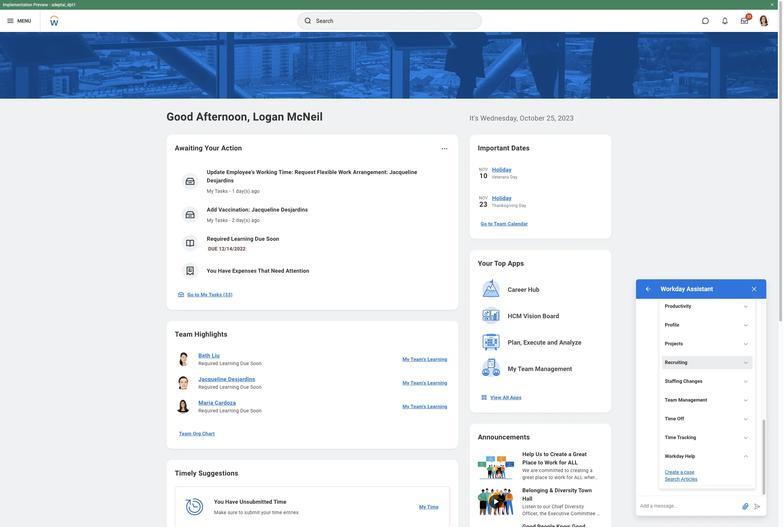 Task type: vqa. For each thing, say whether or not it's contained in the screenshot.
7th EXP-
no



Task type: locate. For each thing, give the bounding box(es) containing it.
learning
[[231, 236, 253, 242], [428, 357, 447, 362], [220, 361, 239, 366], [428, 380, 447, 386], [220, 384, 239, 390], [428, 404, 447, 410], [220, 408, 239, 414]]

inbox large image
[[741, 17, 748, 24]]

1 horizontal spatial help
[[685, 454, 695, 459]]

chevron up image for staffing changes
[[744, 379, 748, 384]]

1 ago from the top
[[251, 188, 260, 194]]

2 vertical spatial desjardins
[[228, 376, 255, 383]]

soon for desjardins
[[250, 384, 262, 390]]

nov for 23
[[479, 196, 488, 201]]

due down jacqueline desjardins button
[[240, 384, 249, 390]]

1 vertical spatial jacqueline
[[252, 206, 279, 213]]

apps right all on the right bottom of page
[[510, 395, 522, 400]]

required down the beth liu button
[[198, 361, 218, 366]]

0 horizontal spatial create
[[550, 451, 567, 458]]

maria cardoza button
[[196, 399, 239, 407]]

day for 10
[[510, 175, 518, 180]]

chevron up image inside "productivity" 'dropdown button'
[[744, 304, 748, 309]]

holiday up veterans at the right top
[[492, 167, 512, 173]]

1 vertical spatial …
[[597, 511, 600, 517]]

1 horizontal spatial your
[[478, 259, 493, 268]]

changes
[[683, 379, 703, 384]]

2 team's from the top
[[411, 380, 426, 386]]

holiday button for 23
[[492, 194, 603, 203]]

- right the preview
[[49, 2, 50, 7]]

0 vertical spatial -
[[49, 2, 50, 7]]

go to team calendar button
[[478, 217, 531, 231]]

2 my team's learning from the top
[[403, 380, 447, 386]]

1 vertical spatial day
[[519, 203, 526, 208]]

time
[[272, 510, 282, 516]]

10
[[479, 172, 488, 180]]

0 horizontal spatial go
[[187, 292, 194, 298]]

soon inside maria cardoza required learning due soon
[[250, 408, 262, 414]]

have left the expenses
[[218, 268, 231, 274]]

holiday inside holiday thanksgiving day
[[492, 195, 512, 202]]

chevron up image inside 'time tracking' dropdown button
[[744, 436, 748, 440]]

1 my team's learning from the top
[[403, 357, 447, 362]]

afternoon,
[[196, 110, 250, 123]]

0 vertical spatial workday
[[661, 285, 685, 293]]

2 nov from the top
[[479, 196, 488, 201]]

for
[[559, 460, 567, 466], [567, 475, 573, 480]]

good afternoon, logan mcneil main content
[[0, 32, 778, 527]]

have inside button
[[218, 268, 231, 274]]

- left 1
[[229, 188, 231, 194]]

1 vertical spatial go
[[187, 292, 194, 298]]

0 vertical spatial day(s)
[[236, 188, 250, 194]]

0 vertical spatial inbox image
[[185, 176, 195, 187]]

1 vertical spatial apps
[[510, 395, 522, 400]]

tasks
[[215, 188, 228, 194], [215, 218, 228, 223], [209, 292, 222, 298]]

time tracking
[[665, 435, 696, 440]]

0 vertical spatial apps
[[508, 259, 524, 268]]

jacqueline desjardins button
[[196, 375, 258, 384]]

required up due 12/14/2022
[[207, 236, 230, 242]]

to up work on the bottom right
[[565, 468, 569, 473]]

1 vertical spatial have
[[225, 499, 238, 505]]

workday assistant
[[661, 285, 713, 293]]

2 ago from the top
[[251, 218, 260, 223]]

0 vertical spatial desjardins
[[207, 177, 234, 184]]

apps inside button
[[510, 395, 522, 400]]

workday up create a case link
[[665, 454, 684, 459]]

chevron up image for productivity
[[744, 304, 748, 309]]

important dates element
[[478, 161, 603, 216]]

1 horizontal spatial create
[[665, 470, 679, 475]]

to down dashboard expenses image
[[195, 292, 199, 298]]

have for unsubmitted
[[225, 499, 238, 505]]

create
[[550, 451, 567, 458], [665, 470, 679, 475]]

ago
[[251, 188, 260, 194], [251, 218, 260, 223]]

1 holiday button from the top
[[492, 165, 603, 175]]

workday help button
[[662, 450, 753, 463]]

soon for cardoza
[[250, 408, 262, 414]]

2 vertical spatial team's
[[411, 404, 426, 410]]

my team management
[[508, 365, 572, 373]]

menu banner
[[0, 0, 778, 32]]

team left "highlights"
[[175, 330, 193, 339]]

day inside holiday thanksgiving day
[[519, 203, 526, 208]]

important dates
[[478, 144, 530, 152]]

apps
[[508, 259, 524, 268], [510, 395, 522, 400]]

mcneil
[[287, 110, 323, 123]]

1 vertical spatial diversity
[[565, 504, 584, 510]]

nov left holiday veterans day
[[479, 167, 488, 172]]

work up committed
[[545, 460, 558, 466]]

arrow left image
[[645, 286, 652, 293]]

1 horizontal spatial a
[[590, 468, 593, 473]]

team down staffing
[[665, 397, 677, 403]]

1 vertical spatial holiday
[[492, 195, 512, 202]]

jacqueline right vaccination:
[[252, 206, 279, 213]]

holiday up "thanksgiving"
[[492, 195, 512, 202]]

jacqueline down the beth liu button
[[198, 376, 227, 383]]

3 chevron up image from the top
[[744, 360, 748, 365]]

soon inside awaiting your action list
[[266, 236, 279, 242]]

team for team org chart
[[179, 431, 192, 437]]

5 chevron up image from the top
[[744, 417, 748, 422]]

notifications large image
[[722, 17, 729, 24]]

chevron up image for projects
[[744, 342, 748, 347]]

0 vertical spatial your
[[205, 144, 219, 152]]

it's wednesday, october 25, 2023
[[470, 114, 574, 122]]

0 horizontal spatial jacqueline
[[198, 376, 227, 383]]

Search Workday  search field
[[316, 13, 467, 29]]

apps for your top apps
[[508, 259, 524, 268]]

1 my team's learning button from the top
[[400, 352, 450, 366]]

0 horizontal spatial day
[[510, 175, 518, 180]]

2 holiday button from the top
[[492, 194, 603, 203]]

team highlights list
[[175, 348, 450, 419]]

required for beth
[[198, 361, 218, 366]]

to down committed
[[549, 475, 553, 480]]

chevron up image inside "time off" dropdown button
[[744, 417, 748, 422]]

chevron up image inside projects 'dropdown button'
[[744, 342, 748, 347]]

2 chevron up image from the top
[[744, 379, 748, 384]]

0 vertical spatial holiday button
[[492, 165, 603, 175]]

have up sure
[[225, 499, 238, 505]]

tasks left 1
[[215, 188, 228, 194]]

1 vertical spatial nov
[[479, 196, 488, 201]]

my team management button
[[479, 357, 604, 382]]

day(s) right 2
[[236, 218, 250, 223]]

day(s) for 2
[[236, 218, 250, 223]]

day
[[510, 175, 518, 180], [519, 203, 526, 208]]

diversity down work on the bottom right
[[555, 487, 577, 494]]

chevron up image inside profile dropdown button
[[744, 323, 748, 328]]

chevron up image
[[744, 342, 748, 347], [744, 379, 748, 384]]

1 horizontal spatial management
[[678, 397, 707, 403]]

1
[[232, 188, 235, 194]]

beth liu required learning due soon
[[198, 352, 262, 366]]

go inside button
[[187, 292, 194, 298]]

ago up add vaccination: jacqueline desjardins
[[251, 188, 260, 194]]

day right veterans at the right top
[[510, 175, 518, 180]]

all
[[568, 460, 578, 466], [574, 475, 583, 480]]

belonging
[[522, 487, 548, 494]]

0 vertical spatial have
[[218, 268, 231, 274]]

due inside jacqueline desjardins required learning due soon
[[240, 384, 249, 390]]

help us to create a great place to work for all we are committed to creating a great place to work for all wher …
[[522, 451, 598, 480]]

- left 2
[[229, 218, 231, 223]]

3 my team's learning button from the top
[[400, 400, 450, 414]]

your left action
[[205, 144, 219, 152]]

1 vertical spatial inbox image
[[185, 210, 195, 220]]

day inside holiday veterans day
[[510, 175, 518, 180]]

0 vertical spatial team's
[[411, 357, 426, 362]]

learning inside maria cardoza required learning due soon
[[220, 408, 239, 414]]

important
[[478, 144, 510, 152]]

0 vertical spatial create
[[550, 451, 567, 458]]

0 horizontal spatial a
[[569, 451, 572, 458]]

my team's learning for desjardins
[[403, 380, 447, 386]]

7 chevron up image from the top
[[744, 454, 748, 459]]

2 vertical spatial jacqueline
[[198, 376, 227, 383]]

1 horizontal spatial day
[[519, 203, 526, 208]]

2 vertical spatial inbox image
[[178, 291, 185, 298]]

career hub
[[508, 286, 540, 293]]

0 vertical spatial jacqueline
[[389, 169, 417, 176]]

work right flexible on the top left
[[338, 169, 352, 176]]

update employee's working time: request flexible work arrangement: jacqueline desjardins
[[207, 169, 417, 184]]

thanksgiving
[[492, 203, 518, 208]]

inbox image left add
[[185, 210, 195, 220]]

-
[[49, 2, 50, 7], [229, 188, 231, 194], [229, 218, 231, 223]]

you up make
[[214, 499, 224, 505]]

nov down 10
[[479, 196, 488, 201]]

chevron up image inside recruiting dropdown button
[[744, 360, 748, 365]]

create up search
[[665, 470, 679, 475]]

day right "thanksgiving"
[[519, 203, 526, 208]]

help inside dropdown button
[[685, 454, 695, 459]]

media play image
[[492, 498, 500, 506]]

profile logan mcneil image
[[759, 15, 770, 28]]

1 nov from the top
[[479, 167, 488, 172]]

team for team highlights
[[175, 330, 193, 339]]

1 chevron up image from the top
[[744, 342, 748, 347]]

apps right top
[[508, 259, 524, 268]]

good afternoon, logan mcneil
[[167, 110, 323, 123]]

chevron up image inside workday help dropdown button
[[744, 454, 748, 459]]

a left 'great'
[[569, 451, 572, 458]]

you right dashboard expenses image
[[207, 268, 217, 274]]

career hub button
[[479, 277, 604, 302]]

required down maria
[[198, 408, 218, 414]]

2 vertical spatial my team's learning
[[403, 404, 447, 410]]

due up jacqueline desjardins button
[[240, 361, 249, 366]]

1 vertical spatial work
[[545, 460, 558, 466]]

to left our
[[537, 504, 542, 510]]

jacqueline right the arrangement:
[[389, 169, 417, 176]]

1 vertical spatial team's
[[411, 380, 426, 386]]

required up maria
[[198, 384, 218, 390]]

diversity up committee on the right of page
[[565, 504, 584, 510]]

create inside create a case search articles
[[665, 470, 679, 475]]

team
[[494, 221, 507, 227], [175, 330, 193, 339], [518, 365, 534, 373], [665, 397, 677, 403], [179, 431, 192, 437]]

learning inside awaiting your action list
[[231, 236, 253, 242]]

required inside awaiting your action list
[[207, 236, 230, 242]]

0 vertical spatial ago
[[251, 188, 260, 194]]

0 horizontal spatial work
[[338, 169, 352, 176]]

0 vertical spatial go
[[481, 221, 487, 227]]

nov 23
[[479, 196, 488, 209]]

learning inside beth liu required learning due soon
[[220, 361, 239, 366]]

your left top
[[478, 259, 493, 268]]

chevron up image
[[744, 304, 748, 309], [744, 323, 748, 328], [744, 360, 748, 365], [744, 398, 748, 403], [744, 417, 748, 422], [744, 436, 748, 440], [744, 454, 748, 459]]

go inside button
[[481, 221, 487, 227]]

for right work on the bottom right
[[567, 475, 573, 480]]

unsubmitted
[[240, 499, 272, 505]]

day(s) right 1
[[236, 188, 250, 194]]

menu
[[17, 18, 31, 24]]

2 my team's learning button from the top
[[400, 376, 450, 390]]

hcm
[[508, 313, 522, 320]]

inbox image down awaiting
[[185, 176, 195, 187]]

chevron up image inside 'staffing changes' dropdown button
[[744, 379, 748, 384]]

workday
[[661, 285, 685, 293], [665, 454, 684, 459]]

…
[[595, 475, 598, 480], [597, 511, 600, 517]]

workday up productivity
[[661, 285, 685, 293]]

staffing
[[665, 379, 682, 384]]

1 vertical spatial ago
[[251, 218, 260, 223]]

go
[[481, 221, 487, 227], [187, 292, 194, 298]]

1 vertical spatial all
[[574, 475, 583, 480]]

Add a message... text field
[[636, 496, 740, 516]]

to down "thanksgiving"
[[488, 221, 493, 227]]

1 horizontal spatial work
[[545, 460, 558, 466]]

1 vertical spatial management
[[678, 397, 707, 403]]

for up committed
[[559, 460, 567, 466]]

3 my team's learning from the top
[[403, 404, 447, 410]]

0 vertical spatial chevron up image
[[744, 342, 748, 347]]

add vaccination: jacqueline desjardins
[[207, 206, 308, 213]]

create a case link
[[665, 470, 695, 475]]

team's for desjardins
[[411, 380, 426, 386]]

required inside maria cardoza required learning due soon
[[198, 408, 218, 414]]

my team's learning button for liu
[[400, 352, 450, 366]]

1 vertical spatial -
[[229, 188, 231, 194]]

due inside beth liu required learning due soon
[[240, 361, 249, 366]]

timely suggestions
[[175, 469, 238, 478]]

0 vertical spatial nov
[[479, 167, 488, 172]]

team inside dropdown button
[[665, 397, 677, 403]]

you inside button
[[207, 268, 217, 274]]

search image
[[304, 17, 312, 25]]

nov for 10
[[479, 167, 488, 172]]

tasks left (33) on the left of page
[[209, 292, 222, 298]]

(33)
[[223, 292, 233, 298]]

0 vertical spatial management
[[535, 365, 572, 373]]

0 horizontal spatial help
[[522, 451, 534, 458]]

help
[[522, 451, 534, 458], [685, 454, 695, 459]]

&
[[550, 487, 553, 494]]

due down jacqueline desjardins required learning due soon
[[240, 408, 249, 414]]

2 holiday from the top
[[492, 195, 512, 202]]

0 vertical spatial day
[[510, 175, 518, 180]]

0 horizontal spatial management
[[535, 365, 572, 373]]

update
[[207, 169, 225, 176]]

awaiting your action
[[175, 144, 242, 152]]

ago down add vaccination: jacqueline desjardins
[[251, 218, 260, 223]]

management down changes
[[678, 397, 707, 403]]

management down 'and'
[[535, 365, 572, 373]]

inbox image
[[185, 176, 195, 187], [185, 210, 195, 220], [178, 291, 185, 298]]

4 chevron up image from the top
[[744, 398, 748, 403]]

you for you have expenses that need attention
[[207, 268, 217, 274]]

required inside beth liu required learning due soon
[[198, 361, 218, 366]]

upload clip image
[[741, 502, 750, 510]]

0 vertical spatial my team's learning
[[403, 357, 447, 362]]

due inside maria cardoza required learning due soon
[[240, 408, 249, 414]]

help up case
[[685, 454, 695, 459]]

2 vertical spatial my team's learning button
[[400, 400, 450, 414]]

day(s) for 1
[[236, 188, 250, 194]]

have
[[218, 268, 231, 274], [225, 499, 238, 505]]

create up committed
[[550, 451, 567, 458]]

you
[[207, 268, 217, 274], [214, 499, 224, 505]]

inbox image left go to my tasks (33)
[[178, 291, 185, 298]]

1 vertical spatial my team's learning button
[[400, 376, 450, 390]]

2 vertical spatial -
[[229, 218, 231, 223]]

inbox image for my tasks - 1 day(s) ago
[[185, 176, 195, 187]]

day for 23
[[519, 203, 526, 208]]

ago for my tasks - 2 day(s) ago
[[251, 218, 260, 223]]

0 vertical spatial holiday
[[492, 167, 512, 173]]

go down 23
[[481, 221, 487, 227]]

1 vertical spatial create
[[665, 470, 679, 475]]

all down creating
[[574, 475, 583, 480]]

required learning due soon
[[207, 236, 279, 242]]

team left org
[[179, 431, 192, 437]]

2 chevron up image from the top
[[744, 323, 748, 328]]

adeptai_dpt1
[[51, 2, 76, 7]]

application
[[636, 496, 767, 516]]

my inside button
[[508, 365, 517, 373]]

working
[[256, 169, 277, 176]]

go down dashboard expenses image
[[187, 292, 194, 298]]

2023
[[558, 114, 574, 122]]

hcm vision board
[[508, 313, 559, 320]]

work
[[338, 169, 352, 176], [545, 460, 558, 466]]

1 team's from the top
[[411, 357, 426, 362]]

1 horizontal spatial for
[[567, 475, 573, 480]]

workday inside workday help dropdown button
[[665, 454, 684, 459]]

1 vertical spatial tasks
[[215, 218, 228, 223]]

team's for liu
[[411, 357, 426, 362]]

soon inside jacqueline desjardins required learning due soon
[[250, 384, 262, 390]]

close environment banner image
[[770, 2, 775, 7]]

cardoza
[[215, 400, 236, 406]]

1 chevron up image from the top
[[744, 304, 748, 309]]

a up 'search articles' 'link'
[[680, 470, 683, 475]]

wednesday,
[[480, 114, 518, 122]]

0 vertical spatial my team's learning button
[[400, 352, 450, 366]]

0 vertical spatial work
[[338, 169, 352, 176]]

1 vertical spatial holiday button
[[492, 194, 603, 203]]

view
[[490, 395, 502, 400]]

great
[[522, 475, 534, 480]]

chevron up image inside team management dropdown button
[[744, 398, 748, 403]]

0 vertical spatial you
[[207, 268, 217, 274]]

tasks left 2
[[215, 218, 228, 223]]

send image
[[753, 503, 762, 511]]

articles
[[681, 477, 698, 482]]

0 vertical spatial …
[[595, 475, 598, 480]]

flexible
[[317, 169, 337, 176]]

due for maria cardoza
[[240, 408, 249, 414]]

us
[[536, 451, 542, 458]]

1 vertical spatial chevron up image
[[744, 379, 748, 384]]

wher
[[584, 475, 595, 480]]

workday for workday help
[[665, 454, 684, 459]]

holiday inside holiday veterans day
[[492, 167, 512, 173]]

2 vertical spatial tasks
[[209, 292, 222, 298]]

- inside menu banner
[[49, 2, 50, 7]]

2 horizontal spatial jacqueline
[[389, 169, 417, 176]]

0 horizontal spatial your
[[205, 144, 219, 152]]

go for go to team calendar
[[481, 221, 487, 227]]

my team's learning button
[[400, 352, 450, 366], [400, 376, 450, 390], [400, 400, 450, 414]]

veterans
[[492, 175, 509, 180]]

to right sure
[[239, 510, 243, 516]]

work inside help us to create a great place to work for all we are committed to creating a great place to work for all wher …
[[545, 460, 558, 466]]

have for expenses
[[218, 268, 231, 274]]

1 vertical spatial day(s)
[[236, 218, 250, 223]]

1 horizontal spatial go
[[481, 221, 487, 227]]

inbox image for my tasks - 2 day(s) ago
[[185, 210, 195, 220]]

employee's
[[226, 169, 255, 176]]

1 vertical spatial you
[[214, 499, 224, 505]]

chief
[[552, 504, 564, 510]]

required inside jacqueline desjardins required learning due soon
[[198, 384, 218, 390]]

0 vertical spatial tasks
[[215, 188, 228, 194]]

executive
[[548, 511, 570, 517]]

3 team's from the top
[[411, 404, 426, 410]]

2
[[232, 218, 235, 223]]

6 chevron up image from the top
[[744, 436, 748, 440]]

desjardins inside update employee's working time: request flexible work arrangement: jacqueline desjardins
[[207, 177, 234, 184]]

all up creating
[[568, 460, 578, 466]]

request
[[295, 169, 316, 176]]

1 holiday from the top
[[492, 167, 512, 173]]

2 horizontal spatial a
[[680, 470, 683, 475]]

timely
[[175, 469, 197, 478]]

a up wher
[[590, 468, 593, 473]]

1 day(s) from the top
[[236, 188, 250, 194]]

my team's learning for liu
[[403, 357, 447, 362]]

help up place
[[522, 451, 534, 458]]

make sure to submit your time entries
[[214, 510, 299, 516]]

1 vertical spatial workday
[[665, 454, 684, 459]]

my team's learning for cardoza
[[403, 404, 447, 410]]

2 day(s) from the top
[[236, 218, 250, 223]]

0 vertical spatial for
[[559, 460, 567, 466]]

soon inside beth liu required learning due soon
[[250, 361, 262, 366]]

12/14/2022
[[219, 246, 246, 252]]

1 vertical spatial my team's learning
[[403, 380, 447, 386]]



Task type: describe. For each thing, give the bounding box(es) containing it.
to right us
[[544, 451, 549, 458]]

go for go to my tasks (33)
[[187, 292, 194, 298]]

need
[[271, 268, 284, 274]]

view all apps button
[[478, 391, 526, 405]]

chevron up image for workday help
[[744, 454, 748, 459]]

our
[[543, 504, 551, 510]]

due for beth liu
[[240, 361, 249, 366]]

to down us
[[538, 460, 543, 466]]

go to my tasks (33) button
[[175, 288, 237, 302]]

my tasks - 2 day(s) ago
[[207, 218, 260, 223]]

staffing changes
[[665, 379, 703, 384]]

entries
[[283, 510, 299, 516]]

holiday for 10
[[492, 167, 512, 173]]

- for 2
[[229, 218, 231, 223]]

help inside help us to create a great place to work for all we are committed to creating a great place to work for all wher …
[[522, 451, 534, 458]]

you have expenses that need attention button
[[175, 257, 450, 285]]

justify image
[[6, 17, 15, 25]]

tasks for 2
[[215, 218, 228, 223]]

holiday for 23
[[492, 195, 512, 202]]

due left 12/14/2022
[[208, 246, 218, 252]]

attention
[[286, 268, 309, 274]]

place
[[535, 475, 547, 480]]

due down add vaccination: jacqueline desjardins
[[255, 236, 265, 242]]

chevron up image for time off
[[744, 417, 748, 422]]

0 horizontal spatial for
[[559, 460, 567, 466]]

- for 1
[[229, 188, 231, 194]]

1 vertical spatial your
[[478, 259, 493, 268]]

0 vertical spatial diversity
[[555, 487, 577, 494]]

hub
[[528, 286, 540, 293]]

search
[[665, 477, 680, 482]]

team left calendar in the top of the page
[[494, 221, 507, 227]]

it's
[[470, 114, 479, 122]]

arrangement:
[[353, 169, 388, 176]]

jacqueline inside update employee's working time: request flexible work arrangement: jacqueline desjardins
[[389, 169, 417, 176]]

due for jacqueline desjardins
[[240, 384, 249, 390]]

highlights
[[195, 330, 227, 339]]

x image
[[751, 286, 758, 293]]

soon for liu
[[250, 361, 262, 366]]

beth liu button
[[196, 352, 222, 360]]

town
[[578, 487, 592, 494]]

analyze
[[559, 339, 582, 346]]

staffing changes button
[[662, 375, 753, 388]]

ago for my tasks - 1 day(s) ago
[[251, 188, 260, 194]]

career
[[508, 286, 527, 293]]

projects
[[665, 341, 683, 347]]

committee
[[571, 511, 596, 517]]

… inside help us to create a great place to work for all we are committed to creating a great place to work for all wher …
[[595, 475, 598, 480]]

sure
[[228, 510, 237, 516]]

create inside help us to create a great place to work for all we are committed to creating a great place to work for all wher …
[[550, 451, 567, 458]]

dashboard expenses image
[[185, 266, 195, 276]]

chart
[[202, 431, 215, 437]]

chevron up image for recruiting
[[744, 360, 748, 365]]

workday help
[[665, 454, 695, 459]]

the
[[540, 511, 547, 517]]

time:
[[279, 169, 293, 176]]

holiday button for 10
[[492, 165, 603, 175]]

apps for view all apps
[[510, 395, 522, 400]]

view all apps
[[490, 395, 522, 400]]

my team's learning button for cardoza
[[400, 400, 450, 414]]

beth
[[198, 352, 210, 359]]

liu
[[212, 352, 220, 359]]

to inside go to team calendar button
[[488, 221, 493, 227]]

workday for workday assistant
[[661, 285, 685, 293]]

due 12/14/2022
[[208, 246, 246, 252]]

team's for cardoza
[[411, 404, 426, 410]]

awaiting your action list
[[175, 163, 450, 285]]

team for team management
[[665, 397, 677, 403]]

go to my tasks (33)
[[187, 292, 233, 298]]

1 vertical spatial for
[[567, 475, 573, 480]]

make
[[214, 510, 226, 516]]

1 vertical spatial desjardins
[[281, 206, 308, 213]]

holiday thanksgiving day
[[492, 195, 526, 208]]

announcements
[[478, 433, 530, 441]]

chevron up image for time tracking
[[744, 436, 748, 440]]

team down execute
[[518, 365, 534, 373]]

plan,
[[508, 339, 522, 346]]

profile
[[665, 322, 679, 328]]

to inside belonging & diversity town hall listen to our chief diversity officer, the executive committee …
[[537, 504, 542, 510]]

33 button
[[737, 13, 753, 29]]

off
[[677, 416, 684, 422]]

nov 10
[[479, 167, 488, 180]]

tasks for 1
[[215, 188, 228, 194]]

management inside button
[[535, 365, 572, 373]]

your top apps
[[478, 259, 524, 268]]

you have unsubmitted time
[[214, 499, 286, 505]]

and
[[547, 339, 558, 346]]

inbox image inside go to my tasks (33) button
[[178, 291, 185, 298]]

calendar
[[508, 221, 528, 227]]

maria cardoza required learning due soon
[[198, 400, 262, 414]]

learning inside jacqueline desjardins required learning due soon
[[220, 384, 239, 390]]

… inside belonging & diversity town hall listen to our chief diversity officer, the executive committee …
[[597, 511, 600, 517]]

time inside "button"
[[427, 504, 439, 510]]

case
[[684, 470, 695, 475]]

create a case search articles
[[665, 470, 698, 482]]

to inside go to my tasks (33) button
[[195, 292, 199, 298]]

time tracking button
[[662, 431, 753, 445]]

chevron up image for team management
[[744, 398, 748, 403]]

team org chart
[[179, 431, 215, 437]]

maria
[[198, 400, 213, 406]]

- for adeptai_dpt1
[[49, 2, 50, 7]]

1 horizontal spatial jacqueline
[[252, 206, 279, 213]]

execute
[[524, 339, 546, 346]]

your
[[261, 510, 271, 516]]

0 vertical spatial all
[[568, 460, 578, 466]]

chevron up image for profile
[[744, 323, 748, 328]]

tasks inside go to my tasks (33) button
[[209, 292, 222, 298]]

33
[[747, 15, 751, 18]]

productivity button
[[662, 300, 753, 313]]

workday assistant region
[[636, 0, 767, 516]]

desjardins inside jacqueline desjardins required learning due soon
[[228, 376, 255, 383]]

work
[[554, 475, 565, 480]]

place
[[522, 460, 537, 466]]

a inside create a case search articles
[[680, 470, 683, 475]]

announcements element
[[478, 451, 603, 527]]

related actions image
[[441, 145, 448, 152]]

my team's learning button for desjardins
[[400, 376, 450, 390]]

nbox image
[[481, 394, 488, 401]]

my time button
[[416, 500, 441, 514]]

required for maria
[[198, 408, 218, 414]]

all
[[503, 395, 509, 400]]

recruiting button
[[662, 356, 753, 370]]

plan, execute and analyze
[[508, 339, 582, 346]]

productivity
[[665, 303, 691, 309]]

assistant
[[687, 285, 713, 293]]

jacqueline desjardins required learning due soon
[[198, 376, 262, 390]]

logan
[[253, 110, 284, 123]]

we
[[522, 468, 529, 473]]

you for you have unsubmitted time
[[214, 499, 224, 505]]

vaccination:
[[218, 206, 250, 213]]

are
[[531, 468, 538, 473]]

projects button
[[662, 338, 753, 351]]

book open image
[[185, 238, 195, 249]]

required for jacqueline
[[198, 384, 218, 390]]

my inside button
[[201, 292, 208, 298]]

work inside update employee's working time: request flexible work arrangement: jacqueline desjardins
[[338, 169, 352, 176]]

october
[[520, 114, 545, 122]]

management inside dropdown button
[[678, 397, 707, 403]]

jacqueline inside jacqueline desjardins required learning due soon
[[198, 376, 227, 383]]

vision
[[523, 313, 541, 320]]

implementation preview -   adeptai_dpt1
[[3, 2, 76, 7]]

expenses
[[232, 268, 257, 274]]

menu button
[[0, 10, 40, 32]]

preview
[[33, 2, 48, 7]]

team management
[[665, 397, 707, 403]]



